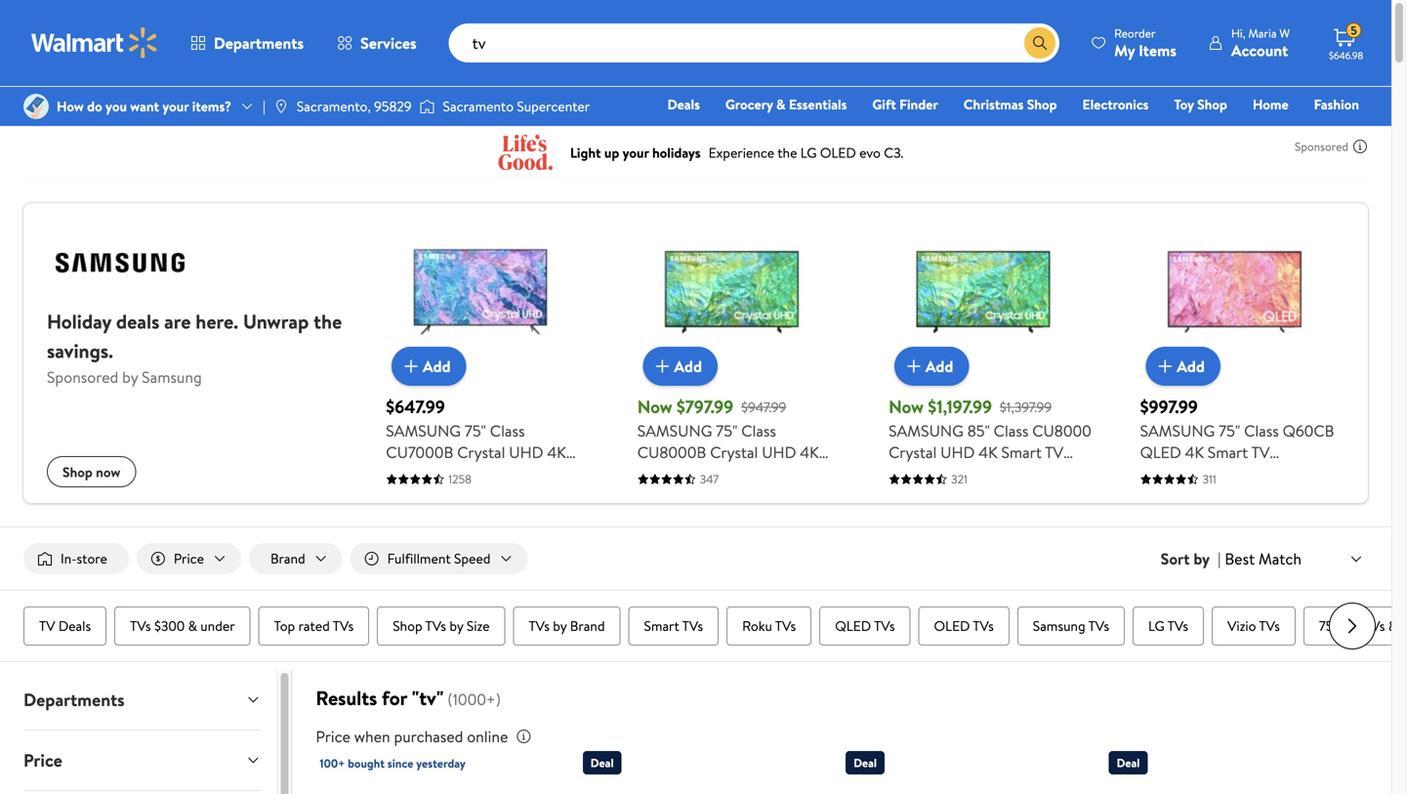 Task type: describe. For each thing, give the bounding box(es) containing it.
items
[[1139, 40, 1177, 61]]

fulfillment speed
[[387, 549, 491, 568]]

1 vertical spatial brand
[[570, 617, 605, 636]]

tcl 43" class s class 1080p fhd led smart tv with roku tv - 43s310r (new) image
[[846, 783, 1082, 794]]

samsung inside now $1,197.99 $1,397.99 samsung 85" class cu8000 crystal uhd 4k smart tv un85cu8000fxza
[[889, 420, 964, 442]]

fashion
[[1314, 95, 1360, 114]]

top rated tvs
[[274, 617, 354, 636]]

1 vertical spatial price button
[[8, 731, 277, 790]]

add button for 347
[[643, 347, 718, 386]]

8 tvs from the left
[[973, 617, 994, 636]]

fashion link
[[1306, 94, 1369, 115]]

essentials
[[789, 95, 847, 114]]

tvs $300 & under
[[130, 617, 235, 636]]

results
[[316, 684, 377, 712]]

deals link
[[659, 94, 709, 115]]

5 tvs from the left
[[683, 617, 703, 636]]

sponsored inside holiday deals are here. unwrap the savings. sponsored by samsung
[[47, 366, 118, 388]]

smart inside $997.99 samsung 75" class q60cb qled 4k smart tv qn75q60cbfxza 2023
[[1208, 442, 1249, 463]]

samsung image
[[47, 219, 193, 307]]

85"
[[968, 420, 990, 442]]

deal for tcl 43" class s class 1080p fhd led smart tv with roku tv - 43s310r (new) 'image'
[[854, 755, 877, 771]]

holiday
[[47, 308, 111, 335]]

9 tvs from the left
[[1089, 617, 1110, 636]]

deal for tcl 32" class s class 720p hd led smart tv with google tv - 32s250g (new) image
[[1117, 755, 1140, 771]]

2 tvs from the left
[[333, 617, 354, 636]]

reorder my items
[[1115, 25, 1177, 61]]

shop tvs by size link
[[377, 607, 506, 646]]

for
[[382, 684, 407, 712]]

ad disclaimer and feedback image
[[1353, 139, 1369, 154]]

add for 347
[[674, 355, 702, 377]]

one
[[1210, 122, 1239, 141]]

by inside tvs by brand link
[[553, 617, 567, 636]]

oled tvs link
[[919, 607, 1010, 646]]

 image for sacramento, 95829
[[273, 99, 289, 114]]

supercenter
[[517, 97, 590, 116]]

size
[[467, 617, 490, 636]]

add for 321
[[926, 355, 954, 377]]

qled tvs link
[[820, 607, 911, 646]]

sacramento,
[[297, 97, 371, 116]]

samsung inside holiday deals are here. unwrap the savings. sponsored by samsung
[[142, 366, 202, 388]]

w
[[1280, 25, 1290, 42]]

top
[[274, 617, 295, 636]]

toy shop
[[1175, 95, 1228, 114]]

tv inside "link"
[[39, 617, 55, 636]]

11 tvs from the left
[[1260, 617, 1281, 636]]

by inside sort and filter section element
[[1194, 548, 1210, 570]]

samsung inside $997.99 samsung 75" class q60cb qled 4k smart tv qn75q60cbfxza 2023
[[1141, 420, 1216, 442]]

100+
[[320, 755, 345, 772]]

bought
[[348, 755, 385, 772]]

4k inside now $1,197.99 $1,397.99 samsung 85" class cu8000 crystal uhd 4k smart tv un85cu8000fxza
[[979, 442, 998, 463]]

when
[[354, 726, 390, 747]]

departments inside dropdown button
[[23, 688, 125, 712]]

gift finder
[[873, 95, 939, 114]]

321
[[952, 471, 968, 487]]

smart tvs
[[644, 617, 703, 636]]

crystal
[[889, 442, 937, 463]]

tv inside $997.99 samsung 75" class q60cb qled 4k smart tv qn75q60cbfxza 2023
[[1252, 442, 1270, 463]]

in-
[[61, 549, 77, 568]]

walmart image
[[31, 27, 158, 59]]

top rated tvs link
[[258, 607, 369, 646]]

$997.99 samsung 75" class q60cb qled 4k smart tv qn75q60cbfxza 2023
[[1141, 395, 1335, 485]]

$797.99
[[677, 395, 734, 419]]

0 horizontal spatial |
[[263, 97, 266, 116]]

100+ bought since yesterday
[[320, 755, 466, 772]]

tvs by brand
[[529, 617, 605, 636]]

add to cart image for $647.99
[[400, 355, 423, 378]]

un85cu8000fxza
[[889, 463, 1025, 485]]

class inside now $1,197.99 $1,397.99 samsung 85" class cu8000 crystal uhd 4k smart tv un85cu8000fxza
[[994, 420, 1029, 442]]

311
[[1203, 471, 1217, 487]]

0 vertical spatial price button
[[137, 543, 241, 574]]

add button for 1258
[[392, 347, 467, 386]]

1 vertical spatial price
[[316, 726, 351, 747]]

oled
[[934, 617, 970, 636]]

deals
[[116, 308, 160, 335]]

2023
[[1274, 463, 1308, 485]]

smart inside now $1,197.99 $1,397.99 samsung 85" class cu8000 crystal uhd 4k smart tv un85cu8000fxza
[[1002, 442, 1042, 463]]

speed
[[454, 549, 491, 568]]

best match button
[[1221, 546, 1369, 572]]

75
[[1320, 617, 1334, 636]]

my
[[1115, 40, 1135, 61]]

do
[[87, 97, 102, 116]]

$1,197.99
[[928, 395, 992, 419]]

(1000+)
[[448, 689, 501, 710]]

0 horizontal spatial qled
[[835, 617, 871, 636]]

qled inside $997.99 samsung 75" class q60cb qled 4k smart tv qn75q60cbfxza 2023
[[1141, 442, 1182, 463]]

6 tvs from the left
[[775, 617, 796, 636]]

4 tvs from the left
[[529, 617, 550, 636]]

1 horizontal spatial sponsored
[[1295, 138, 1349, 155]]

sacramento, 95829
[[297, 97, 412, 116]]

price inside tab
[[23, 748, 62, 773]]

by inside holiday deals are here. unwrap the savings. sponsored by samsung
[[122, 366, 138, 388]]

grocery
[[726, 95, 773, 114]]

registry
[[1135, 122, 1185, 141]]

shop now
[[63, 462, 120, 481]]

fulfillment
[[387, 549, 451, 568]]

1 tvs from the left
[[130, 617, 151, 636]]

price when purchased online
[[316, 726, 508, 747]]

vizio
[[1228, 617, 1257, 636]]

add for 311
[[1177, 355, 1205, 377]]

price tab
[[8, 731, 277, 790]]

tv inside now $1,197.99 $1,397.99 samsung 85" class cu8000 crystal uhd 4k smart tv un85cu8000fxza
[[1045, 442, 1064, 463]]

deals inside tv deals "link"
[[58, 617, 91, 636]]

| inside sort and filter section element
[[1218, 548, 1221, 570]]

0 horizontal spatial &
[[188, 617, 197, 636]]

samsung tvs
[[1033, 617, 1110, 636]]

vizio tvs
[[1228, 617, 1281, 636]]

shop inside shop now link
[[63, 462, 93, 481]]

grocery & essentials link
[[717, 94, 856, 115]]

shop tvs by size
[[393, 617, 490, 636]]

lg
[[1149, 617, 1165, 636]]

1 vertical spatial samsung
[[1033, 617, 1086, 636]]

gift cards link
[[1039, 121, 1118, 142]]

reorder
[[1115, 25, 1156, 42]]

price inside sort and filter section element
[[174, 549, 204, 568]]

cu8000
[[1033, 420, 1092, 442]]

sort by |
[[1161, 548, 1221, 570]]

1 horizontal spatial &
[[777, 95, 786, 114]]

under
[[201, 617, 235, 636]]

$997.99
[[1141, 395, 1198, 419]]

5
[[1351, 22, 1358, 39]]

sort
[[1161, 548, 1190, 570]]

tcl 32" class s class 720p hd led smart tv with google tv - 32s250g (new) image
[[1109, 783, 1345, 794]]

deals inside "deals" link
[[668, 95, 700, 114]]

roku
[[743, 617, 773, 636]]

hi, maria w account
[[1232, 25, 1290, 61]]

one debit link
[[1201, 121, 1285, 142]]



Task type: locate. For each thing, give the bounding box(es) containing it.
 image
[[23, 94, 49, 119], [420, 97, 435, 116], [273, 99, 289, 114]]

1 add from the left
[[423, 355, 451, 377]]

2 now from the left
[[889, 395, 924, 419]]

now for $1,197.99
[[889, 395, 924, 419]]

class down "$1,397.99"
[[994, 420, 1029, 442]]

by inside shop tvs by size link
[[450, 617, 464, 636]]

0 horizontal spatial deal
[[591, 755, 614, 771]]

best match
[[1225, 548, 1302, 569]]

 image left how
[[23, 94, 49, 119]]

best
[[1225, 548, 1255, 569]]

0 horizontal spatial gift
[[873, 95, 897, 114]]

gift left cards
[[1048, 122, 1072, 141]]

gift
[[873, 95, 897, 114], [1048, 122, 1072, 141]]

gift inside fashion gift cards
[[1048, 122, 1072, 141]]

2 horizontal spatial smart
[[1208, 442, 1249, 463]]

1 horizontal spatial now
[[889, 395, 924, 419]]

$646.98
[[1330, 49, 1364, 62]]

legal information image
[[516, 729, 532, 744]]

toy shop link
[[1166, 94, 1237, 115]]

qn75q60cbfxza
[[1141, 463, 1270, 485]]

debit
[[1243, 122, 1276, 141]]

smart tvs link
[[629, 607, 719, 646]]

12 tvs from the left
[[1365, 617, 1386, 636]]

add to favorites list, tcl 43" class s class 1080p fhd led smart tv with roku tv - 43s310r (new) image
[[1051, 790, 1074, 794]]

"tv"
[[412, 684, 444, 712]]

now left the $797.99
[[638, 395, 673, 419]]

how
[[57, 97, 84, 116]]

by right size
[[553, 617, 567, 636]]

0 vertical spatial qled
[[1141, 442, 1182, 463]]

deals left grocery
[[668, 95, 700, 114]]

shop down fulfillment
[[393, 617, 423, 636]]

maria
[[1249, 25, 1277, 42]]

shop left now
[[63, 462, 93, 481]]

tvs left lg
[[1089, 617, 1110, 636]]

add to cart image up $997.99
[[1154, 355, 1177, 378]]

& left l
[[1389, 617, 1398, 636]]

qled down $997.99
[[1141, 442, 1182, 463]]

0 horizontal spatial samsung
[[889, 420, 964, 442]]

 image for sacramento supercenter
[[420, 97, 435, 116]]

0 vertical spatial gift
[[873, 95, 897, 114]]

$300
[[154, 617, 185, 636]]

l
[[1401, 617, 1407, 636]]

4k right uhd
[[979, 442, 998, 463]]

& right $300
[[188, 617, 197, 636]]

gift inside "link"
[[873, 95, 897, 114]]

1 deal from the left
[[591, 755, 614, 771]]

3 tvs from the left
[[425, 617, 446, 636]]

0 horizontal spatial 4k
[[979, 442, 998, 463]]

samsung tvs link
[[1018, 607, 1125, 646]]

2 deal from the left
[[854, 755, 877, 771]]

$647.99
[[386, 395, 445, 419]]

add button for 321
[[895, 347, 969, 386]]

2 horizontal spatial price
[[316, 726, 351, 747]]

gift left finder
[[873, 95, 897, 114]]

smart down "$1,397.99"
[[1002, 442, 1042, 463]]

 image for how do you want your items?
[[23, 94, 49, 119]]

tvs right the oled
[[973, 617, 994, 636]]

2 vertical spatial price
[[23, 748, 62, 773]]

1258
[[449, 471, 472, 487]]

departments tab
[[8, 670, 277, 730]]

tv left 2023
[[1252, 442, 1270, 463]]

uhd
[[941, 442, 975, 463]]

match
[[1259, 548, 1302, 569]]

tv deals
[[39, 617, 91, 636]]

2 horizontal spatial add to cart image
[[1154, 355, 1177, 378]]

samsung down $1,197.99
[[889, 420, 964, 442]]

by left size
[[450, 617, 464, 636]]

shop
[[1027, 95, 1058, 114], [1198, 95, 1228, 114], [63, 462, 93, 481], [393, 617, 423, 636]]

1 horizontal spatial  image
[[273, 99, 289, 114]]

0 horizontal spatial sponsored
[[47, 366, 118, 388]]

unwrap
[[243, 308, 309, 335]]

$947.99
[[742, 397, 787, 416]]

class inside $997.99 samsung 75" class q60cb qled 4k smart tv qn75q60cbfxza 2023
[[1245, 420, 1279, 442]]

deal for tcl 55" class 4-series 4k uhd hdr smart roku tv - 55s451 image
[[591, 755, 614, 771]]

add to favorites list, samsung 65" class cu7000b crystal uhd 4k smart television un65cu7000bxza image
[[524, 790, 548, 794]]

| right items?
[[263, 97, 266, 116]]

4k inside $997.99 samsung 75" class q60cb qled 4k smart tv qn75q60cbfxza 2023
[[1186, 442, 1204, 463]]

add up the $797.99
[[674, 355, 702, 377]]

add to cart image up $647.99
[[400, 355, 423, 378]]

1 horizontal spatial deals
[[668, 95, 700, 114]]

samsung down are
[[142, 366, 202, 388]]

2 class from the left
[[1245, 420, 1279, 442]]

since
[[388, 755, 414, 772]]

tvs
[[130, 617, 151, 636], [333, 617, 354, 636], [425, 617, 446, 636], [529, 617, 550, 636], [683, 617, 703, 636], [775, 617, 796, 636], [874, 617, 895, 636], [973, 617, 994, 636], [1089, 617, 1110, 636], [1168, 617, 1189, 636], [1260, 617, 1281, 636], [1365, 617, 1386, 636]]

fashion gift cards
[[1048, 95, 1360, 141]]

qled
[[1141, 442, 1182, 463], [835, 617, 871, 636]]

sacramento
[[443, 97, 514, 116]]

shop inside christmas shop link
[[1027, 95, 1058, 114]]

qled right roku tvs
[[835, 617, 871, 636]]

store
[[77, 549, 107, 568]]

0 horizontal spatial add to cart image
[[400, 355, 423, 378]]

tv down "$1,397.99"
[[1045, 442, 1064, 463]]

sacramento supercenter
[[443, 97, 590, 116]]

1 class from the left
[[994, 420, 1029, 442]]

samsung
[[889, 420, 964, 442], [1141, 420, 1216, 442]]

add button up $647.99
[[392, 347, 467, 386]]

you
[[106, 97, 127, 116]]

2 horizontal spatial tv
[[1252, 442, 1270, 463]]

|
[[263, 97, 266, 116], [1218, 548, 1221, 570]]

3 deal from the left
[[1117, 755, 1140, 771]]

2 horizontal spatial deal
[[1117, 755, 1140, 771]]

add button up $997.99
[[1146, 347, 1221, 386]]

tvs left the oled
[[874, 617, 895, 636]]

1 horizontal spatial deal
[[854, 755, 877, 771]]

shop right toy
[[1198, 95, 1228, 114]]

1 4k from the left
[[979, 442, 998, 463]]

add up $1,197.99
[[926, 355, 954, 377]]

services
[[361, 32, 417, 54]]

0 horizontal spatial deals
[[58, 617, 91, 636]]

1 vertical spatial departments
[[23, 688, 125, 712]]

departments down tv deals "link"
[[23, 688, 125, 712]]

now inside now $1,197.99 $1,397.99 samsung 85" class cu8000 crystal uhd 4k smart tv un85cu8000fxza
[[889, 395, 924, 419]]

tvs left $300
[[130, 617, 151, 636]]

2 add button from the left
[[643, 347, 718, 386]]

tcl 55" class 4-series 4k uhd hdr smart roku tv - 55s451 image
[[583, 783, 819, 794]]

now $797.99 $947.99
[[638, 395, 787, 419]]

tvs by brand link
[[513, 607, 621, 646]]

add to favorites list, tcl 55" class 4-series 4k uhd hdr smart roku tv - 55s451 image
[[788, 790, 811, 794]]

4 add button from the left
[[1146, 347, 1221, 386]]

tvs $300 & under link
[[114, 607, 251, 646]]

sort and filter section element
[[0, 528, 1392, 590]]

1 horizontal spatial departments
[[214, 32, 304, 54]]

2 horizontal spatial &
[[1389, 617, 1398, 636]]

now
[[96, 462, 120, 481]]

tv deals link
[[23, 607, 107, 646]]

brand button
[[249, 543, 343, 574]]

roku tvs
[[743, 617, 796, 636]]

add to cart image
[[902, 355, 926, 378]]

are
[[164, 308, 191, 335]]

shop up 'gift cards' 'link'
[[1027, 95, 1058, 114]]

0 vertical spatial |
[[263, 97, 266, 116]]

search icon image
[[1033, 35, 1048, 51]]

christmas shop link
[[955, 94, 1066, 115]]

by
[[122, 366, 138, 388], [1194, 548, 1210, 570], [450, 617, 464, 636], [553, 617, 567, 636]]

departments button
[[8, 670, 277, 730]]

sponsored down savings.
[[47, 366, 118, 388]]

electronics link
[[1074, 94, 1158, 115]]

your
[[163, 97, 189, 116]]

departments up items?
[[214, 32, 304, 54]]

1 horizontal spatial price
[[174, 549, 204, 568]]

1 horizontal spatial gift
[[1048, 122, 1072, 141]]

here.
[[196, 308, 238, 335]]

0 vertical spatial samsung
[[142, 366, 202, 388]]

1 vertical spatial qled
[[835, 617, 871, 636]]

add
[[423, 355, 451, 377], [674, 355, 702, 377], [926, 355, 954, 377], [1177, 355, 1205, 377]]

1 horizontal spatial add to cart image
[[651, 355, 674, 378]]

10 tvs from the left
[[1168, 617, 1189, 636]]

1 horizontal spatial samsung
[[1033, 617, 1086, 636]]

 image left sacramento,
[[273, 99, 289, 114]]

class
[[994, 420, 1029, 442], [1245, 420, 1279, 442]]

deals down in-store button
[[58, 617, 91, 636]]

1 now from the left
[[638, 395, 673, 419]]

deals
[[668, 95, 700, 114], [58, 617, 91, 636]]

price button up tvs $300 & under
[[137, 543, 241, 574]]

roku tvs link
[[727, 607, 812, 646]]

add for 1258
[[423, 355, 451, 377]]

add to cart image
[[400, 355, 423, 378], [651, 355, 674, 378], [1154, 355, 1177, 378]]

want
[[130, 97, 159, 116]]

1 vertical spatial sponsored
[[47, 366, 118, 388]]

tvs left 'roku'
[[683, 617, 703, 636]]

walmart+ link
[[1293, 121, 1369, 142]]

0 horizontal spatial class
[[994, 420, 1029, 442]]

1 horizontal spatial class
[[1245, 420, 1279, 442]]

lg tvs
[[1149, 617, 1189, 636]]

tvs right lg
[[1168, 617, 1189, 636]]

0 horizontal spatial smart
[[644, 617, 680, 636]]

samsung 65" class cu7000b crystal uhd 4k smart television un65cu7000bxza image
[[320, 783, 556, 794]]

tvs right vizio
[[1260, 617, 1281, 636]]

3 add to cart image from the left
[[1154, 355, 1177, 378]]

1 vertical spatial |
[[1218, 548, 1221, 570]]

tvs right 'inch'
[[1365, 617, 1386, 636]]

4k
[[979, 442, 998, 463], [1186, 442, 1204, 463]]

add button up the $797.99
[[643, 347, 718, 386]]

add button up $1,197.99
[[895, 347, 969, 386]]

samsung down $997.99
[[1141, 420, 1216, 442]]

| left best
[[1218, 548, 1221, 570]]

brand inside dropdown button
[[271, 549, 305, 568]]

&
[[777, 95, 786, 114], [188, 617, 197, 636], [1389, 617, 1398, 636]]

0 horizontal spatial samsung
[[142, 366, 202, 388]]

hi,
[[1232, 25, 1246, 42]]

christmas shop
[[964, 95, 1058, 114]]

Walmart Site-Wide search field
[[449, 23, 1060, 63]]

0 vertical spatial brand
[[271, 549, 305, 568]]

0 horizontal spatial tv
[[39, 617, 55, 636]]

brand left smart tvs
[[570, 617, 605, 636]]

tvs right 'rated'
[[333, 617, 354, 636]]

3 add button from the left
[[895, 347, 969, 386]]

1 horizontal spatial qled
[[1141, 442, 1182, 463]]

results for "tv" (1000+)
[[316, 684, 501, 712]]

4k up 311
[[1186, 442, 1204, 463]]

smart down sort and filter section element
[[644, 617, 680, 636]]

deal
[[591, 755, 614, 771], [854, 755, 877, 771], [1117, 755, 1140, 771]]

grocery & essentials
[[726, 95, 847, 114]]

$1,397.99
[[1000, 397, 1052, 416]]

add button for 311
[[1146, 347, 1221, 386]]

0 vertical spatial price
[[174, 549, 204, 568]]

holiday deals are here. unwrap the savings. sponsored by samsung
[[47, 308, 342, 388]]

0 horizontal spatial price
[[23, 748, 62, 773]]

add up $997.99
[[1177, 355, 1205, 377]]

qled tvs
[[835, 617, 895, 636]]

2 add to cart image from the left
[[651, 355, 674, 378]]

now down add to cart icon
[[889, 395, 924, 419]]

shop inside toy shop link
[[1198, 95, 1228, 114]]

christmas
[[964, 95, 1024, 114]]

tvs right size
[[529, 617, 550, 636]]

& right grocery
[[777, 95, 786, 114]]

1 horizontal spatial smart
[[1002, 442, 1042, 463]]

2 4k from the left
[[1186, 442, 1204, 463]]

95829
[[374, 97, 412, 116]]

1 horizontal spatial samsung
[[1141, 420, 1216, 442]]

Search search field
[[449, 23, 1060, 63]]

1 add to cart image from the left
[[400, 355, 423, 378]]

departments inside popup button
[[214, 32, 304, 54]]

75"
[[1219, 420, 1241, 442]]

departments
[[214, 32, 304, 54], [23, 688, 125, 712]]

1 add button from the left
[[392, 347, 467, 386]]

items?
[[192, 97, 232, 116]]

1 horizontal spatial 4k
[[1186, 442, 1204, 463]]

2 add from the left
[[674, 355, 702, 377]]

tab
[[8, 791, 277, 794]]

2 samsung from the left
[[1141, 420, 1216, 442]]

add to cart image for $997.99
[[1154, 355, 1177, 378]]

0 vertical spatial departments
[[214, 32, 304, 54]]

add to cart image up now $797.99 $947.99
[[651, 355, 674, 378]]

0 horizontal spatial brand
[[271, 549, 305, 568]]

4 add from the left
[[1177, 355, 1205, 377]]

now for $797.99
[[638, 395, 673, 419]]

0 horizontal spatial departments
[[23, 688, 125, 712]]

by down deals
[[122, 366, 138, 388]]

add to favorites list, tcl 32" class s class 720p hd led smart tv with google tv - 32s250g (new) image
[[1314, 790, 1337, 794]]

0 vertical spatial deals
[[668, 95, 700, 114]]

1 vertical spatial gift
[[1048, 122, 1072, 141]]

shop inside shop tvs by size link
[[393, 617, 423, 636]]

0 vertical spatial sponsored
[[1295, 138, 1349, 155]]

in-store button
[[23, 543, 129, 574]]

3 add from the left
[[926, 355, 954, 377]]

0 horizontal spatial  image
[[23, 94, 49, 119]]

2 horizontal spatial  image
[[420, 97, 435, 116]]

1 horizontal spatial |
[[1218, 548, 1221, 570]]

0 horizontal spatial now
[[638, 395, 673, 419]]

one debit
[[1210, 122, 1276, 141]]

7 tvs from the left
[[874, 617, 895, 636]]

add up $647.99
[[423, 355, 451, 377]]

next slide for chipmodule list image
[[1330, 603, 1376, 650]]

brand up top at the bottom of page
[[271, 549, 305, 568]]

1 vertical spatial deals
[[58, 617, 91, 636]]

tvs left size
[[425, 617, 446, 636]]

 image right "95829"
[[420, 97, 435, 116]]

q60cb
[[1283, 420, 1335, 442]]

1 horizontal spatial tv
[[1045, 442, 1064, 463]]

inch
[[1337, 617, 1362, 636]]

samsung right oled tvs
[[1033, 617, 1086, 636]]

1 samsung from the left
[[889, 420, 964, 442]]

lg tvs link
[[1133, 607, 1205, 646]]

price button down departments tab
[[8, 731, 277, 790]]

brand
[[271, 549, 305, 568], [570, 617, 605, 636]]

75 inch tvs & l link
[[1304, 607, 1407, 646]]

tvs right 'roku'
[[775, 617, 796, 636]]

tv down in-store button
[[39, 617, 55, 636]]

class right 75"
[[1245, 420, 1279, 442]]

by right the sort
[[1194, 548, 1210, 570]]

smart up 311
[[1208, 442, 1249, 463]]

1 horizontal spatial brand
[[570, 617, 605, 636]]

sponsored left ad disclaimer and feedback icon
[[1295, 138, 1349, 155]]



Task type: vqa. For each thing, say whether or not it's contained in the screenshot.
the Buy now dialog
no



